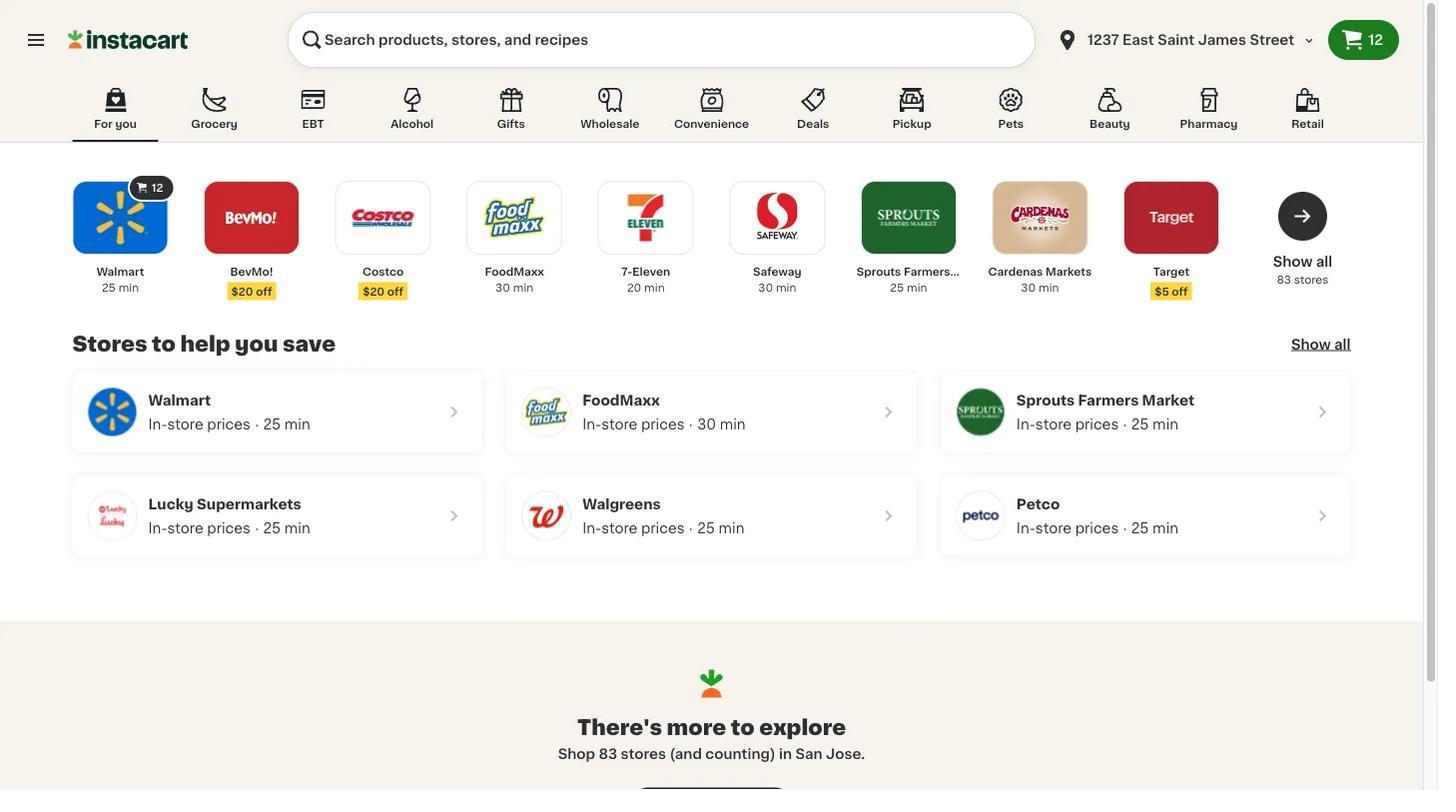 Task type: locate. For each thing, give the bounding box(es) containing it.
0 horizontal spatial farmers
[[904, 266, 951, 277]]

(and
[[670, 747, 702, 761]]

in- for walgreens
[[583, 521, 602, 535]]

0 vertical spatial farmers
[[904, 266, 951, 277]]

pharmacy
[[1181, 118, 1238, 129]]

prices for sprouts farmers market
[[1076, 417, 1119, 431]]

grocery button
[[171, 84, 257, 142]]

help
[[180, 334, 230, 355]]

walmart down walmart image
[[97, 266, 144, 277]]

off inside costco $20 off
[[387, 286, 404, 297]]

stores inside show all 83 stores
[[1295, 274, 1329, 285]]

in-store prices down sprouts farmers market in the right of the page
[[1017, 417, 1119, 431]]

1 horizontal spatial to
[[731, 717, 755, 738]]

walmart 25 min
[[97, 266, 144, 293]]

0 horizontal spatial 83
[[599, 747, 618, 761]]

1 horizontal spatial 12
[[1369, 33, 1384, 47]]

in- for sprouts farmers market
[[1017, 417, 1036, 431]]

pets
[[999, 118, 1024, 129]]

all
[[1317, 255, 1333, 269], [1335, 337, 1351, 351]]

you right for at left
[[115, 118, 137, 129]]

in-store prices for walgreens
[[583, 521, 685, 535]]

1 vertical spatial you
[[235, 334, 278, 355]]

min inside the safeway 30 min
[[776, 282, 797, 293]]

in-store prices for walmart
[[148, 417, 251, 431]]

0 horizontal spatial 12
[[152, 182, 163, 193]]

prices for lucky supermarkets
[[207, 521, 251, 535]]

show all button
[[1292, 334, 1351, 354]]

Search field
[[288, 12, 1036, 68]]

1 vertical spatial sprouts
[[1017, 393, 1075, 407]]

shop
[[558, 747, 596, 761]]

0 vertical spatial market
[[954, 266, 993, 277]]

2 off from the left
[[387, 286, 404, 297]]

walmart down stores to help you save
[[148, 393, 211, 407]]

store for walmart
[[167, 417, 204, 431]]

stores down "there's"
[[621, 747, 667, 761]]

store down petco
[[1036, 521, 1072, 535]]

in-store prices down petco
[[1017, 521, 1119, 535]]

2 $20 from the left
[[363, 286, 385, 297]]

25 min
[[263, 417, 311, 431], [1132, 417, 1179, 431], [263, 521, 311, 535], [698, 521, 745, 535], [1132, 521, 1179, 535]]

1 vertical spatial walmart
[[148, 393, 211, 407]]

farmers for sprouts farmers market
[[1079, 393, 1139, 407]]

store down walgreens on the bottom of page
[[602, 521, 638, 535]]

in- for foodmaxx
[[583, 417, 602, 431]]

in- right walmart icon
[[148, 417, 167, 431]]

0 vertical spatial sprouts
[[857, 266, 902, 277]]

$20 for costco $20 off
[[363, 286, 385, 297]]

pets button
[[969, 84, 1055, 142]]

1 horizontal spatial stores
[[1295, 274, 1329, 285]]

in- up petco
[[1017, 417, 1036, 431]]

to left help on the top
[[152, 334, 176, 355]]

1 horizontal spatial all
[[1335, 337, 1351, 351]]

in-store prices for lucky supermarkets
[[148, 521, 251, 535]]

safeway image
[[744, 184, 812, 252]]

in-store prices down lucky supermarkets
[[148, 521, 251, 535]]

shop categories tab list
[[72, 84, 1351, 142]]

off for target $5 off
[[1172, 286, 1189, 297]]

1 horizontal spatial $20
[[363, 286, 385, 297]]

wholesale button
[[567, 84, 653, 142]]

foodmaxx image
[[481, 184, 549, 252], [523, 388, 571, 436]]

83 inside "there's more to explore shop 83 stores (and counting) in san jose."
[[599, 747, 618, 761]]

grocery
[[191, 118, 238, 129]]

0 horizontal spatial stores
[[621, 747, 667, 761]]

you inside button
[[115, 118, 137, 129]]

$20 for bevmo! $20 off
[[231, 286, 253, 297]]

1 horizontal spatial off
[[387, 286, 404, 297]]

store down sprouts farmers market in the right of the page
[[1036, 417, 1072, 431]]

prices
[[207, 417, 251, 431], [641, 417, 685, 431], [1076, 417, 1119, 431], [207, 521, 251, 535], [641, 521, 685, 535], [1076, 521, 1119, 535]]

$20 down costco
[[363, 286, 385, 297]]

bevmo! $20 off
[[230, 266, 273, 297]]

0 horizontal spatial sprouts farmers market image
[[875, 184, 943, 252]]

3 off from the left
[[1172, 286, 1189, 297]]

1 horizontal spatial walmart
[[148, 393, 211, 407]]

in-store prices up walgreens on the bottom of page
[[583, 417, 685, 431]]

in- down petco
[[1017, 521, 1036, 535]]

1 vertical spatial sprouts farmers market image
[[957, 388, 1005, 436]]

None search field
[[288, 12, 1036, 68]]

wholesale
[[581, 118, 640, 129]]

sprouts for sprouts farmers market
[[1017, 393, 1075, 407]]

foodmaxx
[[485, 266, 544, 277], [583, 393, 660, 407]]

0 horizontal spatial off
[[256, 286, 272, 297]]

in-store prices down walgreens on the bottom of page
[[583, 521, 685, 535]]

saint
[[1158, 33, 1195, 47]]

prices for foodmaxx
[[641, 417, 685, 431]]

market
[[954, 266, 993, 277], [1143, 393, 1195, 407]]

1 vertical spatial all
[[1335, 337, 1351, 351]]

in- down lucky
[[148, 521, 167, 535]]

1237 east saint james street button
[[1056, 12, 1317, 68]]

all inside popup button
[[1335, 337, 1351, 351]]

0 horizontal spatial foodmaxx
[[485, 266, 544, 277]]

1 vertical spatial market
[[1143, 393, 1195, 407]]

12
[[1369, 33, 1384, 47], [152, 182, 163, 193]]

1 vertical spatial foodmaxx
[[583, 393, 660, 407]]

walmart
[[97, 266, 144, 277], [148, 393, 211, 407]]

0 vertical spatial you
[[115, 118, 137, 129]]

0 vertical spatial to
[[152, 334, 176, 355]]

in- up walgreens on the bottom of page
[[583, 417, 602, 431]]

1 vertical spatial foodmaxx image
[[523, 388, 571, 436]]

0 vertical spatial stores
[[1295, 274, 1329, 285]]

83
[[1278, 274, 1292, 285], [599, 747, 618, 761]]

to
[[152, 334, 176, 355], [731, 717, 755, 738]]

1 horizontal spatial sprouts
[[1017, 393, 1075, 407]]

cardenas markets image
[[1007, 184, 1075, 252]]

0 horizontal spatial walmart
[[97, 266, 144, 277]]

$20 inside bevmo! $20 off
[[231, 286, 253, 297]]

sprouts inside sprouts farmers market 25 min
[[857, 266, 902, 277]]

0 vertical spatial 12
[[1369, 33, 1384, 47]]

0 horizontal spatial market
[[954, 266, 993, 277]]

off right $5
[[1172, 286, 1189, 297]]

1 vertical spatial to
[[731, 717, 755, 738]]

stores
[[1295, 274, 1329, 285], [621, 747, 667, 761]]

0 horizontal spatial to
[[152, 334, 176, 355]]

sprouts
[[857, 266, 902, 277], [1017, 393, 1075, 407]]

0 vertical spatial 83
[[1278, 274, 1292, 285]]

market inside sprouts farmers market 25 min
[[954, 266, 993, 277]]

farmers inside sprouts farmers market 25 min
[[904, 266, 951, 277]]

83 up show all
[[1278, 274, 1292, 285]]

instacart image
[[68, 28, 188, 52]]

store for sprouts farmers market
[[1036, 417, 1072, 431]]

25 min for walgreens
[[698, 521, 745, 535]]

store right walmart icon
[[167, 417, 204, 431]]

off for costco $20 off
[[387, 286, 404, 297]]

25
[[102, 282, 116, 293], [891, 282, 905, 293], [263, 417, 281, 431], [1132, 417, 1150, 431], [263, 521, 281, 535], [698, 521, 715, 535], [1132, 521, 1150, 535]]

1 vertical spatial stores
[[621, 747, 667, 761]]

show
[[1274, 255, 1313, 269], [1292, 337, 1332, 351]]

in-store prices
[[148, 417, 251, 431], [583, 417, 685, 431], [1017, 417, 1119, 431], [148, 521, 251, 535], [583, 521, 685, 535], [1017, 521, 1119, 535]]

2 horizontal spatial off
[[1172, 286, 1189, 297]]

in-store prices for sprouts farmers market
[[1017, 417, 1119, 431]]

farmers
[[904, 266, 951, 277], [1079, 393, 1139, 407]]

0 horizontal spatial all
[[1317, 255, 1333, 269]]

show for show all
[[1292, 337, 1332, 351]]

30 inside cardenas markets 30 min
[[1022, 282, 1036, 293]]

0 vertical spatial foodmaxx
[[485, 266, 544, 277]]

costco $20 off
[[363, 266, 404, 297]]

lucky supermarkets
[[148, 497, 302, 511]]

off inside target $5 off
[[1172, 286, 1189, 297]]

show down show all 83 stores
[[1292, 337, 1332, 351]]

min inside walmart 25 min
[[119, 282, 139, 293]]

san
[[796, 747, 823, 761]]

show inside show all popup button
[[1292, 337, 1332, 351]]

30
[[496, 282, 511, 293], [759, 282, 774, 293], [1022, 282, 1036, 293], [698, 417, 717, 431]]

sprouts farmers market
[[1017, 393, 1195, 407]]

0 vertical spatial walmart
[[97, 266, 144, 277]]

deals button
[[771, 84, 857, 142]]

0 vertical spatial show
[[1274, 255, 1313, 269]]

stores
[[72, 334, 147, 355]]

off inside bevmo! $20 off
[[256, 286, 272, 297]]

$20
[[231, 286, 253, 297], [363, 286, 385, 297]]

cardenas
[[989, 266, 1044, 277]]

$20 inside costco $20 off
[[363, 286, 385, 297]]

retail button
[[1266, 84, 1351, 142]]

off
[[256, 286, 272, 297], [387, 286, 404, 297], [1172, 286, 1189, 297]]

25 for walgreens
[[698, 521, 715, 535]]

0 horizontal spatial $20
[[231, 286, 253, 297]]

off down bevmo!
[[256, 286, 272, 297]]

83 down "there's"
[[599, 747, 618, 761]]

1237 east saint james street button
[[1044, 12, 1329, 68]]

pharmacy button
[[1167, 84, 1252, 142]]

in- for walmart
[[148, 417, 167, 431]]

1 off from the left
[[256, 286, 272, 297]]

1 horizontal spatial foodmaxx
[[583, 393, 660, 407]]

walgreens image
[[523, 492, 571, 540]]

you right help on the top
[[235, 334, 278, 355]]

in-
[[148, 417, 167, 431], [583, 417, 602, 431], [1017, 417, 1036, 431], [148, 521, 167, 535], [583, 521, 602, 535], [1017, 521, 1036, 535]]

more
[[667, 717, 727, 738]]

0 horizontal spatial you
[[115, 118, 137, 129]]

12 button
[[1329, 20, 1400, 60]]

1 vertical spatial 83
[[599, 747, 618, 761]]

0 vertical spatial sprouts farmers market image
[[875, 184, 943, 252]]

petco
[[1017, 497, 1061, 511]]

$20 down bevmo!
[[231, 286, 253, 297]]

min inside 7-eleven 20 min
[[645, 282, 665, 293]]

min inside sprouts farmers market 25 min
[[907, 282, 928, 293]]

25 inside sprouts farmers market 25 min
[[891, 282, 905, 293]]

12 inside stores to help you save tab panel
[[152, 182, 163, 193]]

to up counting)
[[731, 717, 755, 738]]

1 $20 from the left
[[231, 286, 253, 297]]

store
[[167, 417, 204, 431], [602, 417, 638, 431], [1036, 417, 1072, 431], [167, 521, 204, 535], [602, 521, 638, 535], [1036, 521, 1072, 535]]

for
[[94, 118, 113, 129]]

show inside show all 83 stores
[[1274, 255, 1313, 269]]

1 horizontal spatial farmers
[[1079, 393, 1139, 407]]

1 horizontal spatial market
[[1143, 393, 1195, 407]]

convenience
[[674, 118, 750, 129]]

7 eleven image
[[612, 184, 680, 252]]

1 horizontal spatial you
[[235, 334, 278, 355]]

1 horizontal spatial 83
[[1278, 274, 1292, 285]]

min
[[119, 282, 139, 293], [513, 282, 534, 293], [645, 282, 665, 293], [776, 282, 797, 293], [907, 282, 928, 293], [1039, 282, 1060, 293], [285, 417, 311, 431], [720, 417, 746, 431], [1153, 417, 1179, 431], [285, 521, 311, 535], [719, 521, 745, 535], [1153, 521, 1179, 535]]

prices for walmart
[[207, 417, 251, 431]]

sprouts farmers market image
[[875, 184, 943, 252], [957, 388, 1005, 436]]

store down lucky
[[167, 521, 204, 535]]

1 vertical spatial farmers
[[1079, 393, 1139, 407]]

in-store prices down stores to help you save
[[148, 417, 251, 431]]

to inside tab panel
[[152, 334, 176, 355]]

store up walgreens on the bottom of page
[[602, 417, 638, 431]]

all for show all 83 stores
[[1317, 255, 1333, 269]]

1 vertical spatial 12
[[152, 182, 163, 193]]

1 vertical spatial show
[[1292, 337, 1332, 351]]

all inside show all 83 stores
[[1317, 255, 1333, 269]]

in- for petco
[[1017, 521, 1036, 535]]

alcohol
[[391, 118, 434, 129]]

0 horizontal spatial sprouts
[[857, 266, 902, 277]]

stores up show all
[[1295, 274, 1329, 285]]

counting)
[[706, 747, 776, 761]]

0 vertical spatial all
[[1317, 255, 1333, 269]]

off down costco
[[387, 286, 404, 297]]

25 min for walmart
[[263, 417, 311, 431]]

in- down walgreens on the bottom of page
[[583, 521, 602, 535]]

lucky
[[148, 497, 194, 511]]

show up show all
[[1274, 255, 1313, 269]]

you
[[115, 118, 137, 129], [235, 334, 278, 355]]



Task type: describe. For each thing, give the bounding box(es) containing it.
petco image
[[957, 492, 1005, 540]]

min inside cardenas markets 30 min
[[1039, 282, 1060, 293]]

markets
[[1046, 266, 1092, 277]]

sprouts for sprouts farmers market 25 min
[[857, 266, 902, 277]]

retail
[[1292, 118, 1325, 129]]

target image
[[1138, 184, 1206, 252]]

market for sprouts farmers market 25 min
[[954, 266, 993, 277]]

lucky supermarkets image
[[88, 492, 136, 540]]

25 inside walmart 25 min
[[102, 282, 116, 293]]

explore
[[760, 717, 847, 738]]

in
[[779, 747, 792, 761]]

walgreens
[[583, 497, 661, 511]]

all for show all
[[1335, 337, 1351, 351]]

for you button
[[72, 84, 158, 142]]

store for walgreens
[[602, 521, 638, 535]]

deals
[[797, 118, 830, 129]]

20
[[627, 282, 642, 293]]

in- for lucky supermarkets
[[148, 521, 167, 535]]

walmart image
[[88, 388, 136, 436]]

gifts
[[497, 118, 525, 129]]

$5
[[1155, 286, 1170, 297]]

prices for walgreens
[[641, 521, 685, 535]]

walmart for walmart
[[148, 393, 211, 407]]

min inside foodmaxx 30 min
[[513, 282, 534, 293]]

bevmo! image
[[218, 184, 286, 252]]

7-
[[622, 266, 633, 277]]

you inside tab panel
[[235, 334, 278, 355]]

12 inside button
[[1369, 33, 1384, 47]]

street
[[1251, 33, 1295, 47]]

stores to help you save tab panel
[[62, 174, 1361, 556]]

30 inside the safeway 30 min
[[759, 282, 774, 293]]

in-store prices for foodmaxx
[[583, 417, 685, 431]]

target
[[1154, 266, 1190, 277]]

foodmaxx 30 min
[[485, 266, 544, 293]]

25 min for petco
[[1132, 521, 1179, 535]]

target $5 off
[[1154, 266, 1190, 297]]

7-eleven 20 min
[[622, 266, 671, 293]]

cardenas markets 30 min
[[989, 266, 1092, 293]]

store for petco
[[1036, 521, 1072, 535]]

there's
[[577, 717, 662, 738]]

stores inside "there's more to explore shop 83 stores (and counting) in san jose."
[[621, 747, 667, 761]]

30 min
[[698, 417, 746, 431]]

to inside "there's more to explore shop 83 stores (and counting) in san jose."
[[731, 717, 755, 738]]

30 inside foodmaxx 30 min
[[496, 282, 511, 293]]

show all
[[1292, 337, 1351, 351]]

foodmaxx for foodmaxx
[[583, 393, 660, 407]]

convenience button
[[666, 84, 758, 142]]

beauty button
[[1068, 84, 1154, 142]]

pickup
[[893, 118, 932, 129]]

gifts button
[[468, 84, 554, 142]]

off for bevmo! $20 off
[[256, 286, 272, 297]]

ebt
[[302, 118, 324, 129]]

1 horizontal spatial sprouts farmers market image
[[957, 388, 1005, 436]]

market for sprouts farmers market
[[1143, 393, 1195, 407]]

25 for sprouts farmers market
[[1132, 417, 1150, 431]]

walmart image
[[86, 184, 154, 252]]

store for lucky supermarkets
[[167, 521, 204, 535]]

pickup button
[[870, 84, 956, 142]]

farmers for sprouts farmers market 25 min
[[904, 266, 951, 277]]

1237
[[1088, 33, 1120, 47]]

safeway
[[753, 266, 802, 277]]

foodmaxx for foodmaxx 30 min
[[485, 266, 544, 277]]

for you
[[94, 118, 137, 129]]

83 inside show all 83 stores
[[1278, 274, 1292, 285]]

eleven
[[633, 266, 671, 277]]

1237 east saint james street
[[1088, 33, 1295, 47]]

25 min for lucky supermarkets
[[263, 521, 311, 535]]

supermarkets
[[197, 497, 302, 511]]

jose.
[[826, 747, 866, 761]]

show for show all 83 stores
[[1274, 255, 1313, 269]]

east
[[1123, 33, 1155, 47]]

25 for walmart
[[263, 417, 281, 431]]

james
[[1199, 33, 1247, 47]]

in-store prices for petco
[[1017, 521, 1119, 535]]

prices for petco
[[1076, 521, 1119, 535]]

bevmo!
[[230, 266, 273, 277]]

25 for lucky supermarkets
[[263, 521, 281, 535]]

stores to help you save
[[72, 334, 336, 355]]

beauty
[[1090, 118, 1131, 129]]

25 min for sprouts farmers market
[[1132, 417, 1179, 431]]

alcohol button
[[369, 84, 455, 142]]

store for foodmaxx
[[602, 417, 638, 431]]

ebt button
[[270, 84, 356, 142]]

sprouts farmers market 25 min
[[857, 266, 993, 293]]

25 for petco
[[1132, 521, 1150, 535]]

walmart for walmart 25 min
[[97, 266, 144, 277]]

safeway 30 min
[[753, 266, 802, 293]]

costco image
[[349, 184, 417, 252]]

show all 83 stores
[[1274, 255, 1333, 285]]

save
[[283, 334, 336, 355]]

there's more to explore shop 83 stores (and counting) in san jose.
[[558, 717, 866, 761]]

0 vertical spatial foodmaxx image
[[481, 184, 549, 252]]

costco
[[363, 266, 404, 277]]



Task type: vqa. For each thing, say whether or not it's contained in the screenshot.


